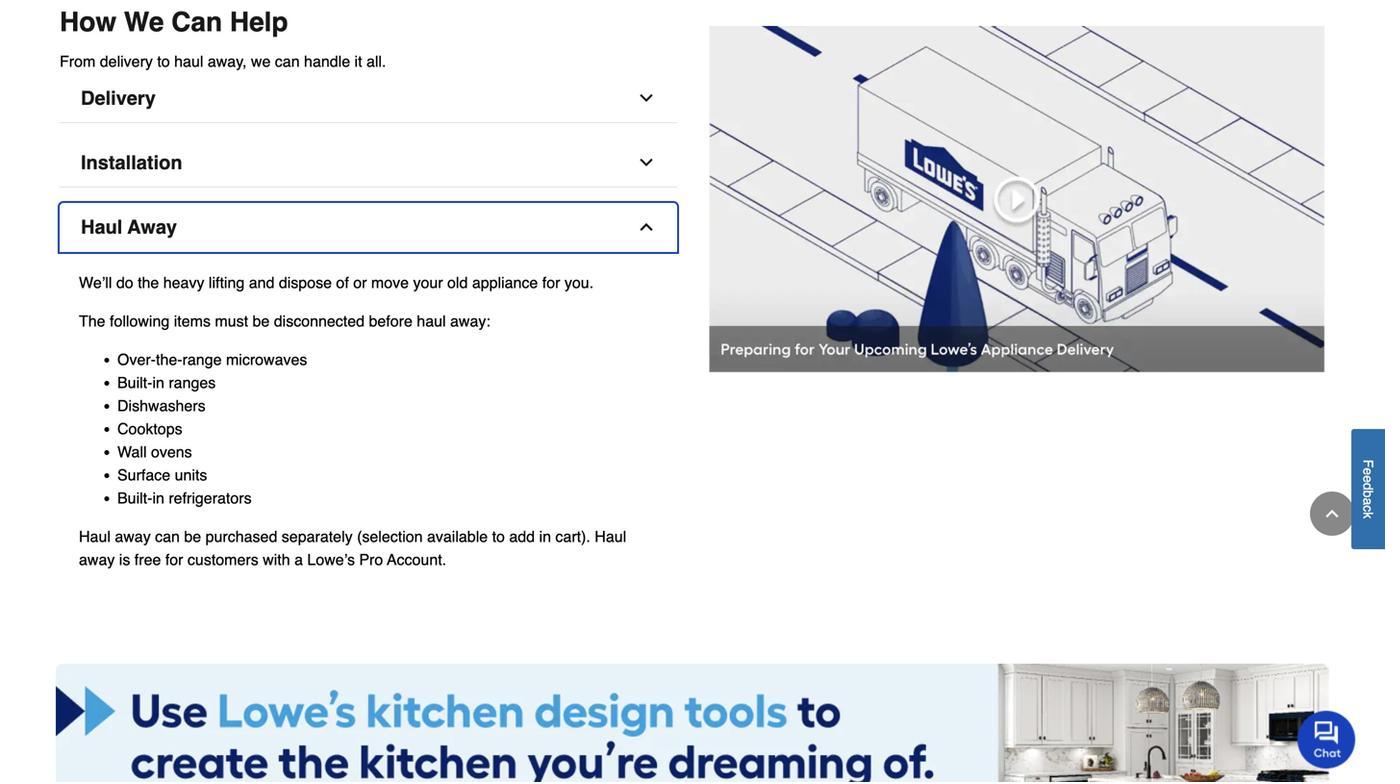 Task type: vqa. For each thing, say whether or not it's contained in the screenshot.
the How to Repair Tile Grout
no



Task type: locate. For each thing, give the bounding box(es) containing it.
0 horizontal spatial to
[[157, 52, 170, 70]]

e up 'd'
[[1361, 468, 1376, 475]]

from delivery to haul away, we can handle it all.
[[60, 52, 386, 70]]

chevron down image inside delivery button
[[637, 89, 656, 108]]

the
[[138, 274, 159, 292]]

0 vertical spatial to
[[157, 52, 170, 70]]

can right we
[[275, 52, 300, 70]]

1 vertical spatial for
[[165, 551, 183, 569]]

for
[[542, 274, 560, 292], [165, 551, 183, 569]]

1 vertical spatial built-
[[117, 489, 152, 507]]

from
[[60, 52, 96, 70]]

0 horizontal spatial be
[[184, 528, 201, 546]]

1 vertical spatial chevron down image
[[637, 153, 656, 172]]

0 horizontal spatial haul
[[174, 52, 203, 70]]

for left you.
[[542, 274, 560, 292]]

dispose
[[279, 274, 332, 292]]

away up is
[[115, 528, 151, 546]]

for right free
[[165, 551, 183, 569]]

pro
[[359, 551, 383, 569]]

chevron up image
[[637, 218, 656, 237]]

haul
[[174, 52, 203, 70], [417, 312, 446, 330]]

in inside the haul away can be purchased separately (selection available to add in cart). haul away is free for customers with a lowe's pro account.
[[539, 528, 551, 546]]

microwaves
[[226, 351, 307, 369]]

haul away can be purchased separately (selection available to add in cart). haul away is free for customers with a lowe's pro account.
[[79, 528, 627, 569]]

scroll to top element
[[1311, 492, 1355, 536]]

chat invite button image
[[1298, 710, 1357, 769]]

0 vertical spatial chevron down image
[[637, 89, 656, 108]]

we'll do the heavy lifting and dispose of or move your old appliance for you.
[[79, 274, 594, 292]]

1 vertical spatial away
[[79, 551, 115, 569]]

be
[[253, 312, 270, 330], [184, 528, 201, 546]]

built- down over-
[[117, 374, 152, 392]]

lifting
[[209, 274, 245, 292]]

be up customers
[[184, 528, 201, 546]]

to right delivery
[[157, 52, 170, 70]]

1 vertical spatial in
[[152, 489, 164, 507]]

1 horizontal spatial can
[[275, 52, 300, 70]]

to left add at the bottom left
[[492, 528, 505, 546]]

1 horizontal spatial be
[[253, 312, 270, 330]]

a right the with
[[295, 551, 303, 569]]

d
[[1361, 483, 1376, 490]]

for inside the haul away can be purchased separately (selection available to add in cart). haul away is free for customers with a lowe's pro account.
[[165, 551, 183, 569]]

wall
[[117, 443, 147, 461]]

1 vertical spatial a
[[295, 551, 303, 569]]

1 vertical spatial to
[[492, 528, 505, 546]]

a inside the haul away can be purchased separately (selection available to add in cart). haul away is free for customers with a lowe's pro account.
[[295, 551, 303, 569]]

haul left away,
[[174, 52, 203, 70]]

1 built- from the top
[[117, 374, 152, 392]]

use lowe's kitchen design tools to create the kitchen you're dreaming of. get started. image
[[56, 664, 1330, 782]]

1 horizontal spatial a
[[1361, 498, 1376, 505]]

1 horizontal spatial for
[[542, 274, 560, 292]]

away
[[115, 528, 151, 546], [79, 551, 115, 569]]

account.
[[387, 551, 447, 569]]

must
[[215, 312, 248, 330]]

can up free
[[155, 528, 180, 546]]

0 horizontal spatial a
[[295, 551, 303, 569]]

0 horizontal spatial for
[[165, 551, 183, 569]]

0 vertical spatial can
[[275, 52, 300, 70]]

1 vertical spatial be
[[184, 528, 201, 546]]

0 vertical spatial haul
[[81, 216, 123, 238]]

installation button
[[60, 139, 677, 188]]

a up k
[[1361, 498, 1376, 505]]

a
[[1361, 498, 1376, 505], [295, 551, 303, 569]]

1 horizontal spatial to
[[492, 528, 505, 546]]

can
[[275, 52, 300, 70], [155, 528, 180, 546]]

1 vertical spatial haul
[[417, 312, 446, 330]]

delivery
[[100, 52, 153, 70]]

to
[[157, 52, 170, 70], [492, 528, 505, 546]]

0 vertical spatial a
[[1361, 498, 1376, 505]]

we
[[251, 52, 271, 70]]

chevron down image
[[637, 89, 656, 108], [637, 153, 656, 172]]

or
[[353, 274, 367, 292]]

e up b
[[1361, 475, 1376, 483]]

in down surface on the left bottom
[[152, 489, 164, 507]]

haul
[[81, 216, 123, 238], [79, 528, 111, 546]]

units
[[175, 466, 207, 484]]

help
[[230, 7, 288, 37]]

delivery button
[[60, 74, 677, 123]]

range
[[182, 351, 222, 369]]

a video describing appliance delivery and steps you can take to help ensure a seamless delivery. image
[[708, 26, 1326, 372]]

2 chevron down image from the top
[[637, 153, 656, 172]]

haul inside the haul away can be purchased separately (selection available to add in cart). haul away is free for customers with a lowe's pro account.
[[79, 528, 111, 546]]

your
[[413, 274, 443, 292]]

1 chevron down image from the top
[[637, 89, 656, 108]]

e
[[1361, 468, 1376, 475], [1361, 475, 1376, 483]]

chevron down image inside installation button
[[637, 153, 656, 172]]

surface
[[117, 466, 170, 484]]

you.
[[565, 274, 594, 292]]

in
[[152, 374, 164, 392], [152, 489, 164, 507], [539, 528, 551, 546]]

haul down the 'your'
[[417, 312, 446, 330]]

0 vertical spatial built-
[[117, 374, 152, 392]]

built-
[[117, 374, 152, 392], [117, 489, 152, 507]]

1 vertical spatial can
[[155, 528, 180, 546]]

0 vertical spatial haul
[[174, 52, 203, 70]]

the
[[79, 312, 105, 330]]

built- down surface on the left bottom
[[117, 489, 152, 507]]

move
[[371, 274, 409, 292]]

0 horizontal spatial can
[[155, 528, 180, 546]]

2 vertical spatial in
[[539, 528, 551, 546]]

1 horizontal spatial haul
[[417, 312, 446, 330]]

haul inside button
[[81, 216, 123, 238]]

f e e d b a c k button
[[1352, 429, 1386, 549]]

in right add at the bottom left
[[539, 528, 551, 546]]

is
[[119, 551, 130, 569]]

away left is
[[79, 551, 115, 569]]

dishwashers
[[117, 397, 206, 415]]

of
[[336, 274, 349, 292]]

separately
[[282, 528, 353, 546]]

chevron down image for installation
[[637, 153, 656, 172]]

available
[[427, 528, 488, 546]]

we'll
[[79, 274, 112, 292]]

1 vertical spatial haul
[[79, 528, 111, 546]]

in up dishwashers
[[152, 374, 164, 392]]

be right must
[[253, 312, 270, 330]]

a inside f e e d b a c k button
[[1361, 498, 1376, 505]]



Task type: describe. For each thing, give the bounding box(es) containing it.
with
[[263, 551, 290, 569]]

we
[[124, 7, 164, 37]]

refrigerators
[[169, 489, 252, 507]]

heavy
[[163, 274, 204, 292]]

delivery
[[81, 87, 156, 109]]

how we can help
[[60, 7, 288, 37]]

free
[[135, 551, 161, 569]]

away,
[[208, 52, 247, 70]]

it
[[355, 52, 362, 70]]

away:
[[450, 312, 491, 330]]

over-
[[117, 351, 156, 369]]

purchased
[[206, 528, 277, 546]]

do
[[116, 274, 133, 292]]

b
[[1361, 490, 1376, 498]]

0 vertical spatial be
[[253, 312, 270, 330]]

haul away button
[[60, 203, 677, 252]]

ovens
[[151, 443, 192, 461]]

can
[[171, 7, 222, 37]]

2 built- from the top
[[117, 489, 152, 507]]

0 vertical spatial away
[[115, 528, 151, 546]]

2 e from the top
[[1361, 475, 1376, 483]]

old
[[447, 274, 468, 292]]

to inside the haul away can be purchased separately (selection available to add in cart). haul away is free for customers with a lowe's pro account.
[[492, 528, 505, 546]]

the-
[[156, 351, 182, 369]]

haul away
[[81, 216, 177, 238]]

1 e from the top
[[1361, 468, 1376, 475]]

haul for haul away
[[81, 216, 123, 238]]

the following items must be disconnected before haul away:
[[79, 312, 491, 330]]

following
[[110, 312, 170, 330]]

appliance
[[472, 274, 538, 292]]

handle
[[304, 52, 350, 70]]

chevron down image for delivery
[[637, 89, 656, 108]]

(selection
[[357, 528, 423, 546]]

chevron up image
[[1323, 504, 1342, 523]]

all.
[[367, 52, 386, 70]]

f e e d b a c k
[[1361, 460, 1376, 519]]

over-the-range microwaves built-in ranges dishwashers cooktops wall ovens surface units built-in refrigerators
[[117, 351, 307, 507]]

be inside the haul away can be purchased separately (selection available to add in cart). haul away is free for customers with a lowe's pro account.
[[184, 528, 201, 546]]

how
[[60, 7, 117, 37]]

customers
[[188, 551, 259, 569]]

add
[[509, 528, 535, 546]]

cart). haul
[[556, 528, 627, 546]]

k
[[1361, 512, 1376, 519]]

lowe's
[[307, 551, 355, 569]]

ranges
[[169, 374, 216, 392]]

disconnected
[[274, 312, 365, 330]]

0 vertical spatial in
[[152, 374, 164, 392]]

f
[[1361, 460, 1376, 468]]

installation
[[81, 152, 182, 174]]

0 vertical spatial for
[[542, 274, 560, 292]]

and
[[249, 274, 275, 292]]

cooktops
[[117, 420, 182, 438]]

items
[[174, 312, 211, 330]]

before
[[369, 312, 413, 330]]

can inside the haul away can be purchased separately (selection available to add in cart). haul away is free for customers with a lowe's pro account.
[[155, 528, 180, 546]]

c
[[1361, 505, 1376, 512]]

away
[[128, 216, 177, 238]]

haul for haul away can be purchased separately (selection available to add in cart). haul away is free for customers with a lowe's pro account.
[[79, 528, 111, 546]]



